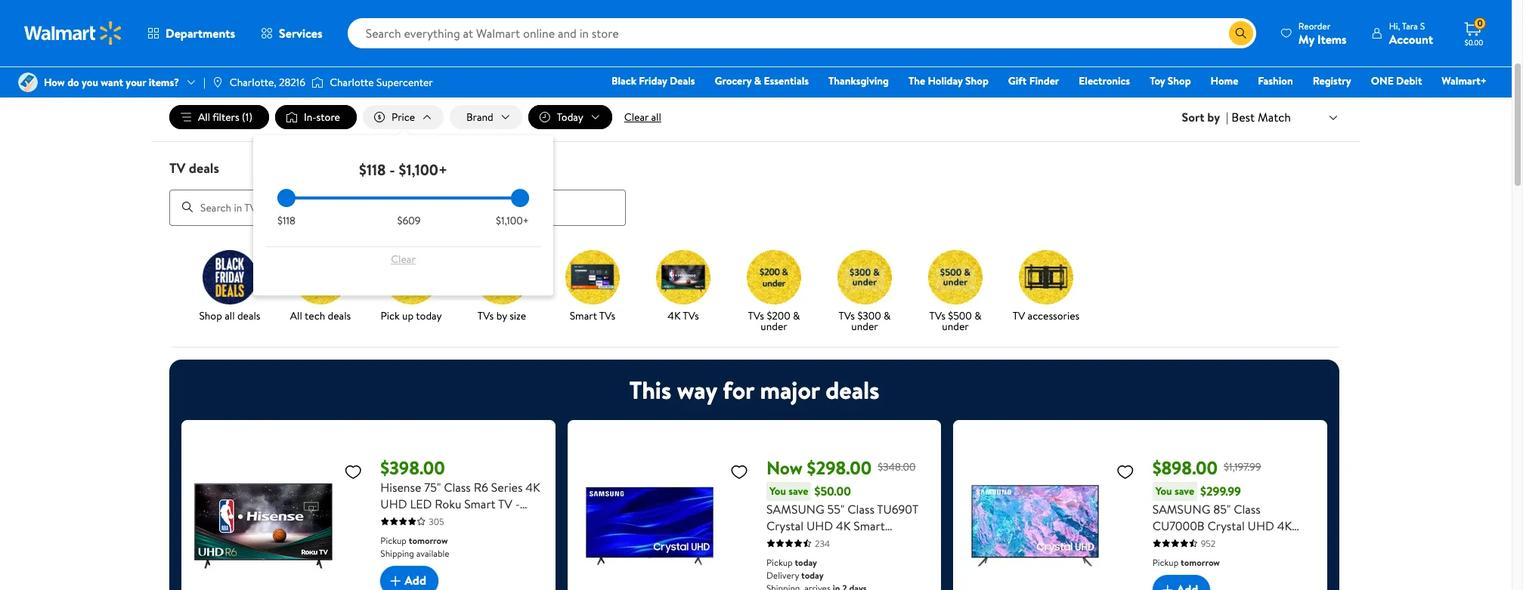 Task type: locate. For each thing, give the bounding box(es) containing it.
 image left 'how'
[[18, 73, 38, 92]]

tvs inside tvs $200 & under
[[748, 308, 764, 323]]

tvs left $200 at right
[[748, 308, 764, 323]]

checks.
[[749, 33, 777, 46]]

& for tvs $300 & under
[[884, 308, 891, 323]]

 image right 28216
[[312, 75, 324, 90]]

crystal for 85"
[[1208, 518, 1245, 534]]

2 you from the left
[[1156, 484, 1172, 499]]

class right 55"
[[848, 501, 875, 518]]

tvs down smart tvs "image"
[[599, 308, 616, 323]]

4k tvs link
[[644, 250, 723, 324]]

shop right holiday
[[966, 73, 989, 88]]

pick up today
[[381, 308, 442, 323]]

$1108 range field
[[277, 197, 529, 200]]

pickup inside pickup today delivery today
[[767, 556, 793, 569]]

do
[[67, 75, 79, 90]]

grocery
[[715, 73, 752, 88]]

filters
[[213, 110, 239, 125]]

(new)
[[439, 512, 471, 529], [767, 551, 798, 568]]

tv for tv deals
[[169, 159, 186, 178]]

class inside you save $50.00 samsung 55" class tu690t crystal uhd 4k smart television - un55tu690tfxza (new)
[[848, 501, 875, 518]]

tvs $200 & under image
[[747, 250, 801, 304]]

1 vertical spatial clear
[[391, 252, 416, 267]]

all left the tech
[[290, 308, 302, 323]]

 image up all filters (1) button
[[212, 76, 224, 88]]

select
[[779, 33, 804, 46]]

1 horizontal spatial save
[[1175, 484, 1195, 499]]

deals right the tech
[[328, 308, 351, 323]]

$398.00 hisense 75" class r6 series 4k uhd led roku smart tv - 75r6030k (new)
[[381, 455, 540, 529]]

& right $300 at the right of page
[[884, 308, 891, 323]]

& right $200 at right
[[793, 308, 800, 323]]

all for all filters (1)
[[198, 110, 210, 125]]

& inside the tvs $300 & under
[[884, 308, 891, 323]]

1 vertical spatial by
[[496, 308, 507, 323]]

you save $50.00 samsung 55" class tu690t crystal uhd 4k smart television - un55tu690tfxza (new)
[[767, 483, 928, 568]]

0 horizontal spatial crystal
[[767, 518, 804, 534]]

$200
[[767, 308, 791, 323]]

tvs $200 & under link
[[735, 250, 814, 335]]

class right 85"
[[1234, 501, 1261, 518]]

0 horizontal spatial -
[[390, 160, 395, 180]]

tvs down 4k tvs image
[[683, 308, 699, 323]]

1 horizontal spatial television
[[1187, 534, 1237, 551]]

2 horizontal spatial pickup
[[1153, 556, 1179, 569]]

1 horizontal spatial pickup
[[767, 556, 793, 569]]

under inside the tvs $300 & under
[[852, 319, 878, 334]]

under for $200
[[761, 319, 788, 334]]

samsung left 85"
[[1153, 501, 1211, 518]]

holiday
[[928, 73, 963, 88]]

0 horizontal spatial tomorrow
[[409, 534, 448, 547]]

pickup for shipping
[[381, 534, 407, 547]]

3 under from the left
[[942, 319, 969, 334]]

2 horizontal spatial shop
[[1168, 73, 1191, 88]]

departments button
[[135, 15, 248, 51]]

2 vertical spatial -
[[820, 534, 825, 551]]

0 vertical spatial $1,100+
[[399, 160, 448, 180]]

2 horizontal spatial under
[[942, 319, 969, 334]]

class left r6
[[444, 479, 471, 496]]

shop inside the holiday shop link
[[966, 73, 989, 88]]

add to cart image
[[387, 572, 405, 590], [1159, 581, 1177, 590]]

class inside you save $299.99 samsung 85" class cu7000b crystal uhd 4k smart television un85cu7000bxza
[[1234, 501, 1261, 518]]

thanksgiving
[[829, 73, 889, 88]]

gift
[[1008, 73, 1027, 88]]

4k down the $50.00
[[836, 518, 851, 534]]

1 horizontal spatial all
[[290, 308, 302, 323]]

uhd inside you save $299.99 samsung 85" class cu7000b crystal uhd 4k smart television un85cu7000bxza
[[1248, 518, 1275, 534]]

tvs $500 & under image
[[928, 250, 983, 304]]

0 vertical spatial tv
[[169, 159, 186, 178]]

(new) inside you save $50.00 samsung 55" class tu690t crystal uhd 4k smart television - un55tu690tfxza (new)
[[767, 551, 798, 568]]

tvs for tvs $500 & under
[[930, 308, 946, 323]]

by
[[1208, 109, 1220, 126], [496, 308, 507, 323]]

0 vertical spatial by
[[1208, 109, 1220, 126]]

- inside you save $50.00 samsung 55" class tu690t crystal uhd 4k smart television - un55tu690tfxza (new)
[[820, 534, 825, 551]]

you down now on the bottom right of page
[[770, 484, 786, 499]]

tvs left $300 at the right of page
[[839, 308, 855, 323]]

you for $299.99
[[1156, 484, 1172, 499]]

s
[[1421, 19, 1425, 32]]

tvs inside the tvs $300 & under
[[839, 308, 855, 323]]

uhd for -
[[807, 518, 833, 534]]

$299.99
[[1201, 483, 1241, 500]]

0 horizontal spatial tv
[[169, 159, 186, 178]]

samsung inside you save $299.99 samsung 85" class cu7000b crystal uhd 4k smart television un85cu7000bxza
[[1153, 501, 1211, 518]]

today right up at left bottom
[[416, 308, 442, 323]]

all down black friday deals link on the left top
[[651, 110, 661, 125]]

samsung for $50.00
[[767, 501, 825, 518]]

under inside 'tvs $500 & under'
[[942, 319, 969, 334]]

sort by |
[[1182, 109, 1229, 126]]

under inside tvs $200 & under
[[761, 319, 788, 334]]

all inside all filters (1) button
[[198, 110, 210, 125]]

accessories
[[1028, 308, 1080, 323]]

0 horizontal spatial save
[[789, 484, 809, 499]]

0 horizontal spatial $1,100+
[[399, 160, 448, 180]]

shop inside toy shop 'link'
[[1168, 73, 1191, 88]]

0 horizontal spatial clear
[[391, 252, 416, 267]]

tvs $300 & under link
[[826, 250, 904, 335]]

0 vertical spatial all
[[198, 110, 210, 125]]

tomorrow down 305
[[409, 534, 448, 547]]

available right be
[[875, 33, 909, 46]]

2 vertical spatial tv
[[498, 496, 512, 512]]

roku
[[435, 496, 461, 512]]

all left filters
[[198, 110, 210, 125]]

$118 up "all tech deals" image
[[277, 213, 295, 228]]

tvs inside the tvs by size link
[[478, 308, 494, 323]]

deals inside search field
[[189, 159, 219, 178]]

add
[[405, 573, 426, 589]]

| up all filters (1) button
[[203, 75, 206, 90]]

1 vertical spatial tv
[[1013, 308, 1025, 323]]

all filters (1) button
[[169, 105, 269, 129]]

charlotte supercenter
[[330, 75, 433, 90]]

crystal up pickup today delivery today
[[767, 518, 804, 534]]

by left size
[[496, 308, 507, 323]]

1 horizontal spatial -
[[515, 496, 520, 512]]

you down $898.00 on the right bottom
[[1156, 484, 1172, 499]]

1 horizontal spatial crystal
[[1208, 518, 1245, 534]]

1 horizontal spatial uhd
[[807, 518, 833, 534]]

- inside $398.00 hisense 75" class r6 series 4k uhd led roku smart tv - 75r6030k (new)
[[515, 496, 520, 512]]

$300
[[858, 308, 881, 323]]

75"
[[424, 479, 441, 496]]

all for clear
[[651, 110, 661, 125]]

under down tvs $200 & under image
[[761, 319, 788, 334]]

deals right major in the bottom of the page
[[826, 373, 880, 406]]

tvs for tvs $300 & under
[[839, 308, 855, 323]]

1 vertical spatial all
[[225, 308, 235, 323]]

television up pickup today delivery today
[[767, 534, 817, 551]]

0 horizontal spatial shop
[[199, 308, 222, 323]]

0 horizontal spatial all
[[198, 110, 210, 125]]

0 horizontal spatial by
[[496, 308, 507, 323]]

smart right 55"
[[854, 518, 885, 534]]

0 horizontal spatial (new)
[[439, 512, 471, 529]]

by inside the tvs by size link
[[496, 308, 507, 323]]

1 horizontal spatial clear
[[624, 110, 649, 125]]

available inside pickup tomorrow shipping available
[[416, 547, 450, 560]]

0 horizontal spatial pickup
[[381, 534, 407, 547]]

& inside 'tvs $500 & under'
[[975, 308, 982, 323]]

hi,
[[1389, 19, 1400, 32]]

1 vertical spatial tomorrow
[[1181, 556, 1220, 569]]

save inside you save $50.00 samsung 55" class tu690t crystal uhd 4k smart television - un55tu690tfxza (new)
[[789, 484, 809, 499]]

0 vertical spatial tomorrow
[[409, 534, 448, 547]]

smart up pickup tomorrow
[[1153, 534, 1184, 551]]

1 horizontal spatial (new)
[[767, 551, 798, 568]]

tvs $500 & under
[[930, 308, 982, 334]]

0 vertical spatial available
[[875, 33, 909, 46]]

shop inside shop all deals link
[[199, 308, 222, 323]]

save down now on the bottom right of page
[[789, 484, 809, 499]]

1 vertical spatial all
[[290, 308, 302, 323]]

departments
[[166, 25, 235, 42]]

1 horizontal spatial available
[[875, 33, 909, 46]]

1 horizontal spatial $1,100+
[[496, 213, 529, 228]]

smart inside $398.00 hisense 75" class r6 series 4k uhd led roku smart tv - 75r6030k (new)
[[464, 496, 496, 512]]

(new) right led
[[439, 512, 471, 529]]

2 horizontal spatial -
[[820, 534, 825, 551]]

2 horizontal spatial  image
[[312, 75, 324, 90]]

toy shop link
[[1143, 73, 1198, 89]]

crystal up 952
[[1208, 518, 1245, 534]]

1 vertical spatial available
[[416, 547, 450, 560]]

television up pickup tomorrow
[[1187, 534, 1237, 551]]

tomorrow inside $898.00 group
[[1181, 556, 1220, 569]]

add to cart image down pickup tomorrow
[[1159, 581, 1177, 590]]

$298.00
[[807, 455, 872, 481]]

uhd up 234
[[807, 518, 833, 534]]

1 crystal from the left
[[767, 518, 804, 534]]

shop down shop all deals "image"
[[199, 308, 222, 323]]

1 horizontal spatial all
[[651, 110, 661, 125]]

hi, tara s account
[[1389, 19, 1434, 47]]

all for shop
[[225, 308, 235, 323]]

pick up today link
[[372, 250, 451, 324]]

deals down shop all deals "image"
[[237, 308, 260, 323]]

0 horizontal spatial samsung
[[767, 501, 825, 518]]

- up $118 range field
[[390, 160, 395, 180]]

$118 up $118 range field
[[359, 160, 386, 180]]

1 television from the left
[[767, 534, 817, 551]]

now $298.00 group
[[580, 432, 929, 590]]

 image for how do you want your items?
[[18, 73, 38, 92]]

samsung left 55"
[[767, 501, 825, 518]]

the holiday shop link
[[902, 73, 996, 89]]

smart inside you save $50.00 samsung 55" class tu690t crystal uhd 4k smart television - un55tu690tfxza (new)
[[854, 518, 885, 534]]

0 horizontal spatial |
[[203, 75, 206, 90]]

tv up search icon
[[169, 159, 186, 178]]

pickup tomorrow shipping available
[[381, 534, 450, 560]]

4k tvs image
[[656, 250, 711, 304]]

walmart image
[[24, 21, 122, 45]]

2 save from the left
[[1175, 484, 1195, 499]]

under down the "tvs $300 & under" image
[[852, 319, 878, 334]]

1 horizontal spatial tomorrow
[[1181, 556, 1220, 569]]

all inside button
[[651, 110, 661, 125]]

1 horizontal spatial tv
[[498, 496, 512, 512]]

2 horizontal spatial uhd
[[1248, 518, 1275, 534]]

samsung inside you save $50.00 samsung 55" class tu690t crystal uhd 4k smart television - un55tu690tfxza (new)
[[767, 501, 825, 518]]

1 under from the left
[[761, 319, 788, 334]]

pickup inside $898.00 group
[[1153, 556, 1179, 569]]

by right sort
[[1208, 109, 1220, 126]]

0 horizontal spatial all
[[225, 308, 235, 323]]

uhd left led
[[381, 496, 407, 512]]

electronics link
[[1072, 73, 1137, 89]]

|
[[203, 75, 206, 90], [1226, 109, 1229, 126]]

2 under from the left
[[852, 319, 878, 334]]

search icon image
[[1235, 27, 1247, 39]]

$118 range field
[[277, 197, 529, 200]]

4k right 85"
[[1278, 518, 1292, 534]]

tvs for tvs by size
[[478, 308, 494, 323]]

1 samsung from the left
[[767, 501, 825, 518]]

tvs inside smart tvs link
[[599, 308, 616, 323]]

2 horizontal spatial tv
[[1013, 308, 1025, 323]]

tv right r6
[[498, 496, 512, 512]]

all inside all tech deals link
[[290, 308, 302, 323]]

fashion link
[[1252, 73, 1300, 89]]

tvs left $500
[[930, 308, 946, 323]]

2 crystal from the left
[[1208, 518, 1245, 534]]

search image
[[181, 201, 194, 213]]

0 horizontal spatial $118
[[277, 213, 295, 228]]

$118 - $1,100+
[[359, 160, 448, 180]]

uhd for un85cu7000bxza
[[1248, 518, 1275, 534]]

not
[[848, 33, 861, 46]]

 image
[[18, 73, 38, 92], [312, 75, 324, 90], [212, 76, 224, 88]]

shop
[[966, 73, 989, 88], [1168, 73, 1191, 88], [199, 308, 222, 323]]

available down 305
[[416, 547, 450, 560]]

tvs by size link
[[463, 250, 541, 324]]

1 horizontal spatial class
[[848, 501, 875, 518]]

today right 'delivery'
[[801, 569, 824, 582]]

0 vertical spatial all
[[651, 110, 661, 125]]

reorder
[[1299, 19, 1331, 32]]

want
[[101, 75, 123, 90]]

2 samsung from the left
[[1153, 501, 1211, 518]]

 image for charlotte, 28216
[[212, 76, 224, 88]]

& right $500
[[975, 308, 982, 323]]

tv mounts image
[[1019, 250, 1074, 304]]

smart right roku
[[464, 496, 496, 512]]

save inside you save $299.99 samsung 85" class cu7000b crystal uhd 4k smart television un85cu7000bxza
[[1175, 484, 1195, 499]]

& inside tvs $200 & under
[[793, 308, 800, 323]]

- for you
[[820, 534, 825, 551]]

all
[[651, 110, 661, 125], [225, 308, 235, 323]]

sort
[[1182, 109, 1205, 126]]

1 you from the left
[[770, 484, 786, 499]]

clear down black on the left top of page
[[624, 110, 649, 125]]

cu7000b
[[1153, 518, 1205, 534]]

television inside you save $299.99 samsung 85" class cu7000b crystal uhd 4k smart television un85cu7000bxza
[[1187, 534, 1237, 551]]

under down tvs $500 & under image
[[942, 319, 969, 334]]

0 horizontal spatial add to cart image
[[387, 572, 405, 590]]

tomorrow for pickup tomorrow
[[1181, 556, 1220, 569]]

1 horizontal spatial under
[[852, 319, 878, 334]]

uhd inside you save $50.00 samsung 55" class tu690t crystal uhd 4k smart television - un55tu690tfxza (new)
[[807, 518, 833, 534]]

by inside sort and filter section element
[[1208, 109, 1220, 126]]

1 vertical spatial |
[[1226, 109, 1229, 126]]

1 horizontal spatial samsung
[[1153, 501, 1211, 518]]

2 horizontal spatial class
[[1234, 501, 1261, 518]]

add to cart image inside add button
[[387, 572, 405, 590]]

1 horizontal spatial add to cart image
[[1159, 581, 1177, 590]]

supplies
[[667, 33, 698, 46]]

best match
[[1232, 109, 1291, 125]]

may
[[830, 33, 846, 46]]

uhd right 85"
[[1248, 518, 1275, 534]]

limited quantities. while supplies last. no rain checks. select items may not be available in-store.
[[569, 33, 943, 46]]

tv inside search field
[[169, 159, 186, 178]]

1 horizontal spatial shop
[[966, 73, 989, 88]]

- up pickup today delivery today
[[820, 534, 825, 551]]

account
[[1389, 31, 1434, 47]]

3 tvs from the left
[[683, 308, 699, 323]]

&
[[754, 73, 761, 88], [793, 308, 800, 323], [884, 308, 891, 323], [975, 308, 982, 323]]

1 vertical spatial -
[[515, 496, 520, 512]]

0 horizontal spatial you
[[770, 484, 786, 499]]

you inside you save $299.99 samsung 85" class cu7000b crystal uhd 4k smart television un85cu7000bxza
[[1156, 484, 1172, 499]]

r6
[[474, 479, 488, 496]]

smart inside smart tvs link
[[570, 308, 597, 323]]

1 horizontal spatial $118
[[359, 160, 386, 180]]

0 vertical spatial (new)
[[439, 512, 471, 529]]

-
[[390, 160, 395, 180], [515, 496, 520, 512], [820, 534, 825, 551]]

952
[[1201, 537, 1216, 550]]

store
[[316, 110, 340, 125]]

(new) up 'delivery'
[[767, 551, 798, 568]]

available
[[875, 33, 909, 46], [416, 547, 450, 560]]

$1,197.99
[[1224, 460, 1262, 475]]

television
[[767, 534, 817, 551], [1187, 534, 1237, 551]]

tomorrow down 952
[[1181, 556, 1220, 569]]

(new) for you
[[767, 551, 798, 568]]

0 horizontal spatial  image
[[18, 73, 38, 92]]

clear down the "$609"
[[391, 252, 416, 267]]

save down $898.00 on the right bottom
[[1175, 484, 1195, 499]]

tvs for tvs $200 & under
[[748, 308, 764, 323]]

pickup inside pickup tomorrow shipping available
[[381, 534, 407, 547]]

6 tvs from the left
[[930, 308, 946, 323]]

$1,100+ up $118 range field
[[399, 160, 448, 180]]

shop right the toy
[[1168, 73, 1191, 88]]

- right r6
[[515, 496, 520, 512]]

clear inside sort and filter section element
[[624, 110, 649, 125]]

(new) inside $398.00 hisense 75" class r6 series 4k uhd led roku smart tv - 75r6030k (new)
[[439, 512, 471, 529]]

you
[[82, 75, 98, 90]]

tvs $500 & under link
[[916, 250, 995, 335]]

all down shop all deals "image"
[[225, 308, 235, 323]]

your
[[126, 75, 146, 90]]

& inside "link"
[[754, 73, 761, 88]]

$1,100+ up tvs by size image
[[496, 213, 529, 228]]

add to cart image down "shipping"
[[387, 572, 405, 590]]

crystal inside you save $50.00 samsung 55" class tu690t crystal uhd 4k smart television - un55tu690tfxza (new)
[[767, 518, 804, 534]]

0 horizontal spatial class
[[444, 479, 471, 496]]

tvs left size
[[478, 308, 494, 323]]

0 vertical spatial clear
[[624, 110, 649, 125]]

tv left accessories
[[1013, 308, 1025, 323]]

match
[[1258, 109, 1291, 125]]

1 save from the left
[[789, 484, 809, 499]]

5 tvs from the left
[[839, 308, 855, 323]]

smart down smart tvs "image"
[[570, 308, 597, 323]]

1 vertical spatial $118
[[277, 213, 295, 228]]

0 horizontal spatial available
[[416, 547, 450, 560]]

television inside you save $50.00 samsung 55" class tu690t crystal uhd 4k smart television - un55tu690tfxza (new)
[[767, 534, 817, 551]]

305
[[429, 515, 444, 528]]

0 horizontal spatial under
[[761, 319, 788, 334]]

& right grocery
[[754, 73, 761, 88]]

1 horizontal spatial |
[[1226, 109, 1229, 126]]

0 vertical spatial $118
[[359, 160, 386, 180]]

smart inside you save $299.99 samsung 85" class cu7000b crystal uhd 4k smart television un85cu7000bxza
[[1153, 534, 1184, 551]]

clear
[[624, 110, 649, 125], [391, 252, 416, 267]]

1 horizontal spatial you
[[1156, 484, 1172, 499]]

0 horizontal spatial uhd
[[381, 496, 407, 512]]

2 television from the left
[[1187, 534, 1237, 551]]

crystal inside you save $299.99 samsung 85" class cu7000b crystal uhd 4k smart television un85cu7000bxza
[[1208, 518, 1245, 534]]

tomorrow inside pickup tomorrow shipping available
[[409, 534, 448, 547]]

1 vertical spatial (new)
[[767, 551, 798, 568]]

2 tvs from the left
[[599, 308, 616, 323]]

you inside you save $50.00 samsung 55" class tu690t crystal uhd 4k smart television - un55tu690tfxza (new)
[[770, 484, 786, 499]]

1 horizontal spatial  image
[[212, 76, 224, 88]]

best
[[1232, 109, 1255, 125]]

tvs inside 'tvs $500 & under'
[[930, 308, 946, 323]]

Search in TV deals search field
[[169, 189, 626, 226]]

1 vertical spatial $1,100+
[[496, 213, 529, 228]]

smart for $398.00 hisense 75" class r6 series 4k uhd led roku smart tv - 75r6030k (new)
[[464, 496, 496, 512]]

1 horizontal spatial by
[[1208, 109, 1220, 126]]

4 tvs from the left
[[748, 308, 764, 323]]

all
[[198, 110, 210, 125], [290, 308, 302, 323]]

0 horizontal spatial television
[[767, 534, 817, 551]]

$118 for $118
[[277, 213, 295, 228]]

pick up today image
[[384, 250, 439, 304]]

today inside pick up today link
[[416, 308, 442, 323]]

deals up search icon
[[189, 159, 219, 178]]

charlotte, 28216
[[230, 75, 306, 90]]

tomorrow for pickup tomorrow shipping available
[[409, 534, 448, 547]]

1 tvs from the left
[[478, 308, 494, 323]]

tech
[[305, 308, 325, 323]]

services
[[279, 25, 323, 42]]

4k right series
[[526, 479, 540, 496]]

| left best
[[1226, 109, 1229, 126]]



Task type: describe. For each thing, give the bounding box(es) containing it.
add to favorites list, samsung 85" class cu7000b crystal uhd 4k smart television un85cu7000bxza image
[[1116, 462, 1135, 481]]

tvs $300 & under image
[[838, 250, 892, 304]]

save for $299.99
[[1175, 484, 1195, 499]]

services button
[[248, 15, 335, 51]]

tvs inside 4k tvs link
[[683, 308, 699, 323]]

class inside $398.00 hisense 75" class r6 series 4k uhd led roku smart tv - 75r6030k (new)
[[444, 479, 471, 496]]

4k down 4k tvs image
[[668, 308, 681, 323]]

add to cart image inside $898.00 group
[[1159, 581, 1177, 590]]

| inside sort and filter section element
[[1226, 109, 1229, 126]]

tvs by size image
[[475, 250, 529, 304]]

 image for charlotte supercenter
[[312, 75, 324, 90]]

price button
[[363, 105, 444, 129]]

4k tvs
[[668, 308, 699, 323]]

pickup tomorrow
[[1153, 556, 1220, 569]]

delivery
[[767, 569, 799, 582]]

0 vertical spatial -
[[390, 160, 395, 180]]

be
[[863, 33, 873, 46]]

deals
[[670, 73, 695, 88]]

store.
[[921, 33, 943, 46]]

walmart+
[[1442, 73, 1487, 88]]

& for tvs $200 & under
[[793, 308, 800, 323]]

crystal for 55"
[[767, 518, 804, 534]]

debit
[[1397, 73, 1422, 88]]

add button
[[381, 566, 438, 590]]

smart tvs link
[[553, 250, 632, 324]]

Walmart Site-Wide search field
[[348, 18, 1256, 48]]

major
[[760, 373, 820, 406]]

samsung for $299.99
[[1153, 501, 1211, 518]]

one debit
[[1371, 73, 1422, 88]]

you for $50.00
[[770, 484, 786, 499]]

gift finder
[[1008, 73, 1059, 88]]

shop all deals link
[[191, 250, 269, 324]]

smart tvs image
[[566, 250, 620, 304]]

you save $299.99 samsung 85" class cu7000b crystal uhd 4k smart television un85cu7000bxza
[[1153, 483, 1292, 568]]

now $298.00 $348.00
[[767, 455, 916, 481]]

television for 85"
[[1187, 534, 1237, 551]]

tv deals
[[169, 159, 219, 178]]

55"
[[828, 501, 845, 518]]

one
[[1371, 73, 1394, 88]]

brand button
[[450, 105, 522, 129]]

this
[[629, 373, 672, 406]]

tv for tv accessories
[[1013, 308, 1025, 323]]

series
[[491, 479, 523, 496]]

clear all button
[[618, 105, 667, 129]]

add to favorites list, hisense 75" class r6 series 4k uhd led roku smart tv - 75r6030k (new) image
[[344, 462, 362, 481]]

by for sort
[[1208, 109, 1220, 126]]

uhd inside $398.00 hisense 75" class r6 series 4k uhd led roku smart tv - 75r6030k (new)
[[381, 496, 407, 512]]

one debit link
[[1365, 73, 1429, 89]]

while
[[643, 33, 665, 46]]

by for tvs
[[496, 308, 507, 323]]

items
[[1318, 31, 1347, 47]]

4k inside $398.00 hisense 75" class r6 series 4k uhd led roku smart tv - 75r6030k (new)
[[526, 479, 540, 496]]

shop all deals
[[199, 308, 260, 323]]

pickup today delivery today
[[767, 556, 824, 582]]

TV deals search field
[[151, 159, 1361, 226]]

today button
[[528, 105, 612, 129]]

all tech deals image
[[293, 250, 348, 304]]

$898.00 group
[[966, 432, 1316, 590]]

clear all
[[624, 110, 661, 125]]

charlotte
[[330, 75, 374, 90]]

home
[[1211, 73, 1239, 88]]

tv accessories link
[[1007, 250, 1086, 324]]

Search search field
[[348, 18, 1256, 48]]

up
[[402, 308, 414, 323]]

4k inside you save $50.00 samsung 55" class tu690t crystal uhd 4k smart television - un55tu690tfxza (new)
[[836, 518, 851, 534]]

price
[[392, 110, 415, 125]]

$500
[[948, 308, 972, 323]]

$898.00 $1,197.99
[[1153, 455, 1262, 481]]

(new) for $398.00
[[439, 512, 471, 529]]

- for $398.00
[[515, 496, 520, 512]]

sort and filter section element
[[151, 93, 1361, 141]]

today
[[557, 110, 584, 125]]

registry link
[[1306, 73, 1358, 89]]

tv inside $398.00 hisense 75" class r6 series 4k uhd led roku smart tv - 75r6030k (new)
[[498, 496, 512, 512]]

4k inside you save $299.99 samsung 85" class cu7000b crystal uhd 4k smart television un85cu7000bxza
[[1278, 518, 1292, 534]]

0 vertical spatial |
[[203, 75, 206, 90]]

class for -
[[848, 501, 875, 518]]

un55tu690tfxza
[[828, 534, 928, 551]]

smart for you save $50.00 samsung 55" class tu690t crystal uhd 4k smart television - un55tu690tfxza (new)
[[854, 518, 885, 534]]

essentials
[[764, 73, 809, 88]]

smart for you save $299.99 samsung 85" class cu7000b crystal uhd 4k smart television un85cu7000bxza
[[1153, 534, 1184, 551]]

class for un85cu7000bxza
[[1234, 501, 1261, 518]]

items
[[806, 33, 828, 46]]

in-store
[[304, 110, 340, 125]]

the holiday shop
[[909, 73, 989, 88]]

items?
[[149, 75, 179, 90]]

pickup for delivery
[[767, 556, 793, 569]]

under for $500
[[942, 319, 969, 334]]

black
[[612, 73, 637, 88]]

fashion
[[1258, 73, 1293, 88]]

limited
[[569, 33, 598, 46]]

quantities.
[[600, 33, 641, 46]]

un85cu7000bxza
[[1153, 551, 1258, 568]]

toy shop
[[1150, 73, 1191, 88]]

$898.00
[[1153, 455, 1218, 481]]

clear for clear
[[391, 252, 416, 267]]

tvs by size
[[478, 308, 526, 323]]

supercenter
[[377, 75, 433, 90]]

shop all deals image
[[203, 250, 257, 304]]

under for $300
[[852, 319, 878, 334]]

thanksgiving link
[[822, 73, 896, 89]]

today down 234
[[795, 556, 817, 569]]

how
[[44, 75, 65, 90]]

rain
[[732, 33, 746, 46]]

how do you want your items?
[[44, 75, 179, 90]]

28216
[[279, 75, 306, 90]]

all for all tech deals
[[290, 308, 302, 323]]

add to favorites list, samsung 55" class tu690t crystal uhd 4k smart television - un55tu690tfxza (new) image
[[730, 462, 749, 481]]

for
[[723, 373, 754, 406]]

0 $0.00
[[1465, 17, 1484, 48]]

shipping
[[381, 547, 414, 560]]

save for $50.00
[[789, 484, 809, 499]]

clear for clear all
[[624, 110, 649, 125]]

tara
[[1402, 19, 1418, 32]]

75r6030k
[[381, 512, 436, 529]]

& for tvs $500 & under
[[975, 308, 982, 323]]

$118 for $118 - $1,100+
[[359, 160, 386, 180]]

television for 55"
[[767, 534, 817, 551]]

finder
[[1030, 73, 1059, 88]]

home link
[[1204, 73, 1245, 89]]

charlotte,
[[230, 75, 277, 90]]

tv accessories
[[1013, 308, 1080, 323]]

reorder my items
[[1299, 19, 1347, 47]]

234
[[815, 537, 830, 550]]

no
[[718, 33, 730, 46]]

clear button
[[277, 247, 529, 272]]



Task type: vqa. For each thing, say whether or not it's contained in the screenshot.
the Pickup in the Pickup tomorrow Shipping available
yes



